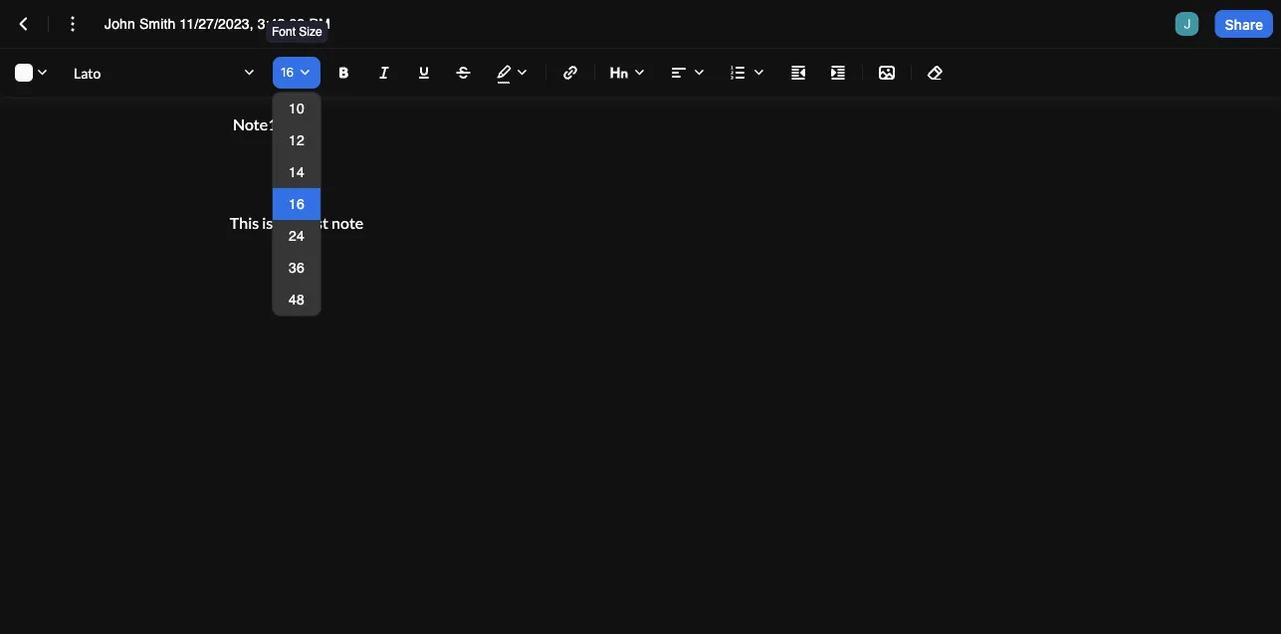 Task type: locate. For each thing, give the bounding box(es) containing it.
lato button
[[66, 57, 265, 89]]

12
[[289, 132, 305, 148]]

john smith image
[[1175, 12, 1199, 36]]

this is my first note
[[230, 213, 364, 233]]

strikethrough image
[[452, 61, 476, 85]]

None text field
[[105, 14, 354, 34]]

14
[[289, 164, 305, 180]]

insert image image
[[875, 61, 899, 85]]

more image
[[61, 12, 85, 36]]

lato
[[74, 64, 101, 81]]

48 menu item
[[273, 284, 321, 316]]

menu
[[273, 93, 321, 316]]

first
[[300, 213, 329, 233]]

all notes image
[[12, 12, 36, 36]]

None text field
[[281, 60, 313, 86]]

16
[[289, 196, 305, 212]]

note
[[332, 213, 364, 233]]

10 menu item
[[273, 93, 321, 124]]

36 menu item
[[273, 252, 321, 284]]

tooltip
[[145, 19, 185, 57]]

24 menu item
[[273, 220, 321, 252]]



Task type: vqa. For each thing, say whether or not it's contained in the screenshot.
DATE RANGE PICKER END field
no



Task type: describe. For each thing, give the bounding box(es) containing it.
is
[[262, 213, 273, 233]]

this
[[230, 213, 259, 233]]

10
[[289, 101, 305, 116]]

share
[[1225, 16, 1263, 32]]

increase indent image
[[826, 61, 850, 85]]

24
[[289, 228, 305, 244]]

clear style image
[[924, 61, 948, 85]]

bold image
[[333, 61, 356, 85]]

link image
[[558, 61, 582, 85]]

decrease indent image
[[786, 61, 810, 85]]

36
[[289, 260, 305, 276]]

14 menu item
[[273, 156, 321, 188]]

share button
[[1215, 10, 1273, 38]]

note1
[[230, 114, 277, 133]]

underline image
[[412, 61, 436, 85]]

menu containing 10
[[273, 93, 321, 316]]

my
[[276, 213, 297, 233]]

16 menu item
[[273, 188, 321, 220]]

48
[[289, 292, 305, 308]]

12 menu item
[[273, 124, 321, 156]]

italic image
[[372, 61, 396, 85]]



